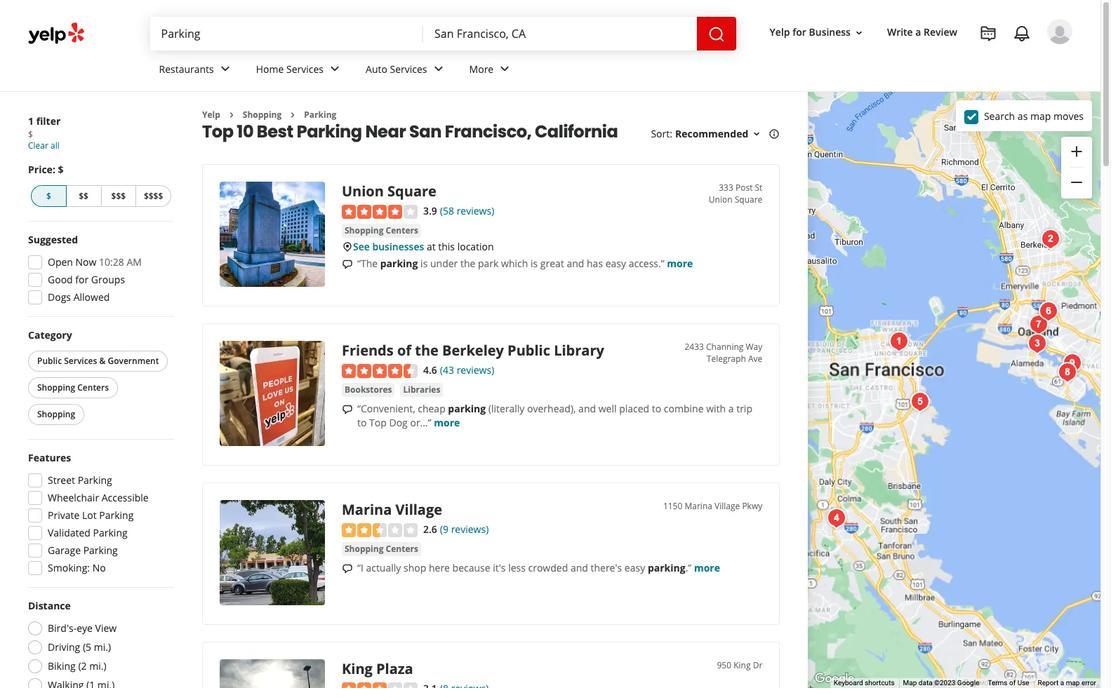 Task type: vqa. For each thing, say whether or not it's contained in the screenshot.
Suggested
yes



Task type: describe. For each thing, give the bounding box(es) containing it.
smoking: no
[[48, 562, 106, 575]]

none field the near
[[435, 26, 686, 41]]

0 vertical spatial group
[[1062, 137, 1093, 199]]

©2023
[[935, 680, 956, 688]]

validated parking
[[48, 527, 128, 540]]

of for terms
[[1010, 680, 1016, 688]]

overhead),
[[527, 402, 576, 416]]

filter
[[36, 114, 61, 128]]

yelp link
[[202, 109, 220, 121]]

$ inside $ button
[[46, 190, 51, 202]]

"the
[[357, 257, 378, 270]]

24 chevron down v2 image for home services
[[327, 61, 343, 78]]

(58 reviews)
[[440, 205, 495, 218]]

2.6 star rating image
[[342, 524, 418, 538]]

2 marina from the left
[[685, 501, 713, 513]]

crowded
[[528, 562, 568, 575]]

shopping right 16 chevron right v2 image
[[243, 109, 282, 121]]

(2
[[78, 660, 87, 673]]

group containing suggested
[[24, 233, 174, 309]]

dr
[[753, 660, 763, 672]]

services for public
[[64, 355, 97, 367]]

shopping link
[[243, 109, 282, 121]]

more link for friends of the berkeley public library
[[434, 416, 460, 430]]

driving
[[48, 641, 80, 654]]

wheelchair
[[48, 492, 99, 505]]

price:
[[28, 163, 55, 176]]

king plaza image
[[823, 505, 851, 533]]

post
[[736, 182, 753, 194]]

centers for marina
[[386, 544, 418, 556]]

friends
[[342, 342, 394, 361]]

open
[[48, 256, 73, 269]]

keyboard
[[834, 680, 863, 688]]

0 horizontal spatial more
[[434, 416, 460, 430]]

union square link
[[342, 182, 437, 201]]

2 horizontal spatial $
[[58, 163, 64, 176]]

pkwy
[[743, 501, 763, 513]]

shopping inside button
[[37, 409, 75, 421]]

write a review
[[888, 26, 958, 39]]

libraries button
[[401, 383, 443, 398]]

16 marker v2 image
[[342, 241, 353, 253]]

4.6 star rating image
[[342, 365, 418, 379]]

(58
[[440, 205, 454, 218]]

cheap
[[418, 402, 446, 416]]

open now 10:28 am
[[48, 256, 142, 269]]

$ inside 1 filter $ clear all
[[28, 129, 33, 140]]

plaza
[[376, 660, 413, 679]]

ave
[[749, 354, 763, 365]]

3.9 link
[[423, 203, 437, 219]]

keyboard shortcuts
[[834, 680, 895, 688]]

marina village
[[342, 501, 442, 520]]

best
[[257, 120, 293, 144]]

validated
[[48, 527, 91, 540]]

24 chevron down v2 image for auto services
[[430, 61, 447, 78]]

driving (5 mi.)
[[48, 641, 111, 654]]

view
[[95, 622, 117, 636]]

(43 reviews) link
[[440, 363, 495, 378]]

shopping centers inside category group
[[37, 382, 109, 394]]

business
[[809, 26, 851, 39]]

shopping centers link for union
[[342, 224, 421, 238]]

16 speech v2 image for friends
[[342, 404, 353, 416]]

1150
[[664, 501, 683, 513]]

2 vertical spatial and
[[571, 562, 588, 575]]

shopping for the middle shopping centers button
[[37, 382, 75, 394]]

1 horizontal spatial to
[[652, 402, 662, 416]]

public services & government button
[[28, 351, 168, 372]]

bird's-eye view
[[48, 622, 117, 636]]

Near text field
[[435, 26, 686, 41]]

report
[[1038, 680, 1059, 688]]

services for auto
[[390, 62, 427, 76]]

location
[[458, 240, 494, 254]]

"the parking is under the park which is great and has easy access." more
[[357, 257, 693, 270]]

yelp for business button
[[764, 20, 871, 45]]

map
[[903, 680, 917, 688]]

(literally overhead), and well placed to combine with a trip to top dog or..."
[[357, 402, 753, 430]]

a inside (literally overhead), and well placed to combine with a trip to top dog or..."
[[729, 402, 734, 416]]

parking down private lot parking
[[93, 527, 128, 540]]

street
[[48, 474, 75, 487]]

bayview plaza shopping center image
[[906, 388, 934, 416]]

1 marina from the left
[[342, 501, 392, 520]]

(5
[[83, 641, 91, 654]]

1 16 speech v2 image from the top
[[342, 259, 353, 270]]

distance
[[28, 600, 71, 613]]

0 horizontal spatial to
[[357, 416, 367, 430]]

reviews) for square
[[457, 205, 495, 218]]

dogs allowed
[[48, 291, 110, 304]]

1 vertical spatial union square image
[[885, 328, 913, 356]]

0 vertical spatial and
[[567, 257, 585, 270]]

1 horizontal spatial public
[[508, 342, 551, 361]]

combine
[[664, 402, 704, 416]]

mi.) for driving (5 mi.)
[[94, 641, 111, 654]]

map for error
[[1066, 680, 1080, 688]]

16 chevron right v2 image
[[287, 109, 299, 121]]

error
[[1082, 680, 1097, 688]]

biking
[[48, 660, 76, 673]]

projects image
[[980, 25, 997, 42]]

3.9
[[423, 205, 437, 218]]

reviews) for village
[[451, 523, 489, 537]]

16 chevron down v2 image for yelp for business
[[854, 27, 865, 38]]

16 speech v2 image for marina
[[342, 564, 353, 575]]

0 horizontal spatial top
[[202, 120, 234, 144]]

(43 reviews)
[[440, 364, 495, 377]]

auto services
[[366, 62, 427, 76]]

eye
[[77, 622, 93, 636]]

clear
[[28, 140, 48, 152]]

friends of the berkeley public library
[[342, 342, 605, 361]]

under
[[430, 257, 458, 270]]

am
[[127, 256, 142, 269]]

16 info v2 image
[[769, 129, 780, 140]]

marina village image
[[220, 501, 325, 606]]

top inside (literally overhead), and well placed to combine with a trip to top dog or..."
[[369, 416, 387, 430]]

1
[[28, 114, 34, 128]]

1 vertical spatial easy
[[625, 562, 646, 575]]

$$$ button
[[101, 185, 136, 207]]

marina village link
[[342, 501, 442, 520]]

2433
[[685, 342, 704, 354]]

and inside (literally overhead), and well placed to combine with a trip to top dog or..."
[[579, 402, 596, 416]]

(9 reviews)
[[440, 523, 489, 537]]

restaurants link
[[148, 51, 245, 91]]

groups
[[91, 273, 125, 287]]

access."
[[629, 257, 665, 270]]

friends of the berkeley public library link
[[342, 342, 605, 361]]

union square
[[342, 182, 437, 201]]

search image
[[708, 26, 725, 43]]

for for business
[[793, 26, 807, 39]]

business categories element
[[148, 51, 1073, 91]]

union inside 333 post st union square
[[709, 194, 733, 206]]

dogs
[[48, 291, 71, 304]]

0 vertical spatial union square image
[[220, 182, 325, 287]]

shopping centers button for union
[[342, 224, 421, 238]]

pacific renaissance plaza image
[[1025, 311, 1053, 339]]

16 chevron right v2 image
[[226, 109, 237, 121]]

centers inside category group
[[77, 382, 109, 394]]

1 village from the left
[[396, 501, 442, 520]]

4.6 link
[[423, 363, 437, 378]]

2433 channing way telegraph ave
[[685, 342, 763, 365]]

bookstores link
[[342, 383, 395, 398]]

2 is from the left
[[531, 257, 538, 270]]

st
[[755, 182, 763, 194]]

option group containing distance
[[24, 600, 174, 689]]

"convenient, cheap parking
[[357, 402, 486, 416]]

mi.) for biking (2 mi.)
[[89, 660, 106, 673]]

more for "i actually shop here because it's less crowded and there's easy parking ." more
[[694, 562, 720, 575]]

1 king from the left
[[342, 660, 373, 679]]

shopping centers link for marina
[[342, 543, 421, 557]]

good
[[48, 273, 73, 287]]

950
[[717, 660, 732, 672]]



Task type: locate. For each thing, give the bounding box(es) containing it.
public inside button
[[37, 355, 62, 367]]

0 vertical spatial for
[[793, 26, 807, 39]]

shopping centers link
[[342, 224, 421, 238], [342, 543, 421, 557]]

0 horizontal spatial king
[[342, 660, 373, 679]]

at
[[427, 240, 436, 254]]

for up dogs allowed at top left
[[75, 273, 89, 287]]

$ right price:
[[58, 163, 64, 176]]

1 vertical spatial reviews)
[[457, 364, 495, 377]]

king plaza
[[342, 660, 413, 679]]

yelp left "business"
[[770, 26, 790, 39]]

parking right the cheap
[[448, 402, 486, 416]]

centers up businesses
[[386, 225, 418, 237]]

recommended
[[676, 127, 749, 141]]

1 vertical spatial shopping centers
[[37, 382, 109, 394]]

0 horizontal spatial square
[[388, 182, 437, 201]]

as
[[1018, 109, 1028, 123]]

map region
[[785, 84, 1112, 689]]

reviews) for of
[[457, 364, 495, 377]]

shopping up "i
[[345, 544, 384, 556]]

union
[[342, 182, 384, 201], [709, 194, 733, 206]]

parking right 16 chevron right v2 icon
[[304, 109, 337, 121]]

more link down the cheap
[[434, 416, 460, 430]]

top left 10
[[202, 120, 234, 144]]

24 chevron down v2 image inside home services link
[[327, 61, 343, 78]]

centers up shop
[[386, 544, 418, 556]]

1 vertical spatial more
[[434, 416, 460, 430]]

24 chevron down v2 image right auto services
[[430, 61, 447, 78]]

village left pkwy
[[715, 501, 740, 513]]

parking up no
[[83, 544, 118, 558]]

2 24 chevron down v2 image from the left
[[430, 61, 447, 78]]

and left the has
[[567, 257, 585, 270]]

2 vertical spatial a
[[1061, 680, 1065, 688]]

more down the cheap
[[434, 416, 460, 430]]

user actions element
[[759, 18, 1093, 104]]

shopping centers link up see businesses link
[[342, 224, 421, 238]]

1 horizontal spatial parking
[[448, 402, 486, 416]]

24 chevron down v2 image
[[217, 61, 234, 78], [430, 61, 447, 78]]

shopping centers up see businesses link
[[345, 225, 418, 237]]

reviews) down berkeley
[[457, 364, 495, 377]]

3 16 speech v2 image from the top
[[342, 564, 353, 575]]

the up '4.6' link in the left bottom of the page
[[415, 342, 439, 361]]

None field
[[161, 26, 412, 41], [435, 26, 686, 41]]

16 chevron down v2 image right "business"
[[854, 27, 865, 38]]

more right ."
[[694, 562, 720, 575]]

more for "the parking is under the park which is great and has easy access." more
[[667, 257, 693, 270]]

0 horizontal spatial none field
[[161, 26, 412, 41]]

king up 3.1 star rating image in the bottom of the page
[[342, 660, 373, 679]]

park street landing shopping center image
[[1059, 350, 1087, 378]]

1 vertical spatial more link
[[434, 416, 460, 430]]

16 speech v2 image left "i
[[342, 564, 353, 575]]

1 vertical spatial centers
[[77, 382, 109, 394]]

map right as
[[1031, 109, 1051, 123]]

parking right there's
[[648, 562, 686, 575]]

3.1 star rating image
[[342, 683, 418, 689]]

more
[[469, 62, 494, 76]]

is down see businesses at this location
[[421, 257, 428, 270]]

1 vertical spatial top
[[369, 416, 387, 430]]

way
[[746, 342, 763, 354]]

1 horizontal spatial more link
[[667, 257, 693, 270]]

none field up business categories element
[[435, 26, 686, 41]]

2 16 speech v2 image from the top
[[342, 404, 353, 416]]

services right home
[[287, 62, 324, 76]]

bookstores
[[345, 384, 392, 396]]

"i actually shop here because it's less crowded and there's easy parking ." more
[[357, 562, 720, 575]]

1 vertical spatial for
[[75, 273, 89, 287]]

terms of use
[[988, 680, 1030, 688]]

2 shopping centers link from the top
[[342, 543, 421, 557]]

a right write
[[916, 26, 922, 39]]

2 vertical spatial $
[[46, 190, 51, 202]]

data
[[919, 680, 933, 688]]

1 filter $ clear all
[[28, 114, 61, 152]]

0 vertical spatial to
[[652, 402, 662, 416]]

option group
[[24, 600, 174, 689]]

services for home
[[287, 62, 324, 76]]

it's
[[493, 562, 506, 575]]

2 vertical spatial shopping centers button
[[342, 543, 421, 557]]

3.9 star rating image
[[342, 205, 418, 219]]

shopping centers button up see businesses link
[[342, 224, 421, 238]]

because
[[453, 562, 491, 575]]

private lot parking
[[48, 509, 134, 522]]

no
[[92, 562, 106, 575]]

16 chevron down v2 image for recommended
[[752, 129, 763, 140]]

24 chevron down v2 image
[[327, 61, 343, 78], [497, 61, 513, 78]]

1 horizontal spatial services
[[287, 62, 324, 76]]

services inside button
[[64, 355, 97, 367]]

yelp left 16 chevron right v2 image
[[202, 109, 220, 121]]

libraries
[[403, 384, 441, 396]]

1 vertical spatial shopping centers button
[[28, 378, 118, 399]]

to down "convenient,
[[357, 416, 367, 430]]

shopping centers
[[345, 225, 418, 237], [37, 382, 109, 394], [345, 544, 418, 556]]

of left use
[[1010, 680, 1016, 688]]

good for groups
[[48, 273, 125, 287]]

$$$$
[[144, 190, 163, 202]]

0 vertical spatial mi.)
[[94, 641, 111, 654]]

16 speech v2 image down bookstores link
[[342, 404, 353, 416]]

moves
[[1054, 109, 1084, 123]]

for inside yelp for business button
[[793, 26, 807, 39]]

shopping centers up shopping button
[[37, 382, 109, 394]]

shopping up shopping button
[[37, 382, 75, 394]]

map
[[1031, 109, 1051, 123], [1066, 680, 1080, 688]]

1 horizontal spatial union square image
[[885, 328, 913, 356]]

san
[[409, 120, 442, 144]]

0 horizontal spatial of
[[397, 342, 412, 361]]

24 chevron down v2 image inside auto services link
[[430, 61, 447, 78]]

use
[[1018, 680, 1030, 688]]

0 vertical spatial shopping centers
[[345, 225, 418, 237]]

16 chevron down v2 image inside yelp for business button
[[854, 27, 865, 38]]

0 vertical spatial more
[[667, 257, 693, 270]]

the down location
[[461, 257, 476, 270]]

notifications image
[[1014, 25, 1031, 42]]

2 horizontal spatial a
[[1061, 680, 1065, 688]]

0 vertical spatial parking
[[380, 257, 418, 270]]

16 chevron down v2 image inside recommended popup button
[[752, 129, 763, 140]]

mi.)
[[94, 641, 111, 654], [89, 660, 106, 673]]

yelp for business
[[770, 26, 851, 39]]

1 horizontal spatial 24 chevron down v2 image
[[430, 61, 447, 78]]

0 vertical spatial reviews)
[[457, 205, 495, 218]]

reviews) right the (58
[[457, 205, 495, 218]]

1 vertical spatial $
[[58, 163, 64, 176]]

16 speech v2 image
[[342, 259, 353, 270], [342, 404, 353, 416], [342, 564, 353, 575]]

1 horizontal spatial is
[[531, 257, 538, 270]]

square up the 3.9 link on the top
[[388, 182, 437, 201]]

yelp
[[770, 26, 790, 39], [202, 109, 220, 121]]

2 horizontal spatial services
[[390, 62, 427, 76]]

public left library
[[508, 342, 551, 361]]

services right 'auto'
[[390, 62, 427, 76]]

square inside 333 post st union square
[[735, 194, 763, 206]]

shopping centers button up shopping button
[[28, 378, 118, 399]]

950 king dr
[[717, 660, 763, 672]]

shopping centers down 2.6 star rating image
[[345, 544, 418, 556]]

24 chevron down v2 image for restaurants
[[217, 61, 234, 78]]

nolan p. image
[[1048, 19, 1073, 44]]

1 shopping centers link from the top
[[342, 224, 421, 238]]

centers
[[386, 225, 418, 237], [77, 382, 109, 394], [386, 544, 418, 556]]

16 speech v2 image down 16 marker v2 image
[[342, 259, 353, 270]]

1 horizontal spatial of
[[1010, 680, 1016, 688]]

telegraph
[[707, 354, 746, 365]]

king plaza link
[[342, 660, 413, 679]]

1 horizontal spatial 16 chevron down v2 image
[[854, 27, 865, 38]]

24 chevron down v2 image for more
[[497, 61, 513, 78]]

1 none field from the left
[[161, 26, 412, 41]]

marina village image
[[1024, 330, 1052, 358]]

1 horizontal spatial for
[[793, 26, 807, 39]]

king left dr
[[734, 660, 751, 672]]

reviews) right (9
[[451, 523, 489, 537]]

group
[[1062, 137, 1093, 199], [24, 233, 174, 309], [24, 452, 174, 580]]

for for groups
[[75, 273, 89, 287]]

easy right the has
[[606, 257, 626, 270]]

see businesses link
[[353, 240, 424, 254]]

union up the 3.9 star rating image
[[342, 182, 384, 201]]

1 horizontal spatial square
[[735, 194, 763, 206]]

shopping for shopping centers button for marina
[[345, 544, 384, 556]]

map for moves
[[1031, 109, 1051, 123]]

shopping centers button up actually
[[342, 543, 421, 557]]

333
[[719, 182, 734, 194]]

parking down businesses
[[380, 257, 418, 270]]

home services
[[256, 62, 324, 76]]

0 horizontal spatial for
[[75, 273, 89, 287]]

1 vertical spatial map
[[1066, 680, 1080, 688]]

2 horizontal spatial more
[[694, 562, 720, 575]]

$ down "1"
[[28, 129, 33, 140]]

top
[[202, 120, 234, 144], [369, 416, 387, 430]]

services left &
[[64, 355, 97, 367]]

a left trip
[[729, 402, 734, 416]]

2 vertical spatial centers
[[386, 544, 418, 556]]

less
[[509, 562, 526, 575]]

top 10 best parking near san francisco, california
[[202, 120, 618, 144]]

category group
[[25, 329, 174, 428]]

yelp for yelp link
[[202, 109, 220, 121]]

more
[[667, 257, 693, 270], [434, 416, 460, 430], [694, 562, 720, 575]]

1 horizontal spatial map
[[1066, 680, 1080, 688]]

2 24 chevron down v2 image from the left
[[497, 61, 513, 78]]

0 horizontal spatial yelp
[[202, 109, 220, 121]]

auto
[[366, 62, 388, 76]]

0 horizontal spatial union
[[342, 182, 384, 201]]

downtown alameda image
[[1054, 359, 1082, 387]]

24 chevron down v2 image inside more link
[[497, 61, 513, 78]]

(58 reviews) link
[[440, 203, 495, 219]]

1 horizontal spatial $
[[46, 190, 51, 202]]

0 horizontal spatial parking
[[380, 257, 418, 270]]

1 horizontal spatial union
[[709, 194, 733, 206]]

price: $ group
[[28, 163, 174, 210]]

2 horizontal spatial parking
[[648, 562, 686, 575]]

0 horizontal spatial 16 chevron down v2 image
[[752, 129, 763, 140]]

0 vertical spatial shopping centers link
[[342, 224, 421, 238]]

union left post
[[709, 194, 733, 206]]

accessible
[[102, 492, 149, 505]]

a right report on the bottom
[[1061, 680, 1065, 688]]

has
[[587, 257, 603, 270]]

1 vertical spatial a
[[729, 402, 734, 416]]

features
[[28, 452, 71, 465]]

berkeley
[[442, 342, 504, 361]]

0 horizontal spatial public
[[37, 355, 62, 367]]

more right access."
[[667, 257, 693, 270]]

california
[[535, 120, 618, 144]]

for left "business"
[[793, 26, 807, 39]]

shopping centers for union
[[345, 225, 418, 237]]

1 vertical spatial shopping centers link
[[342, 543, 421, 557]]

$ down price: $
[[46, 190, 51, 202]]

and left there's
[[571, 562, 588, 575]]

2 horizontal spatial more link
[[694, 562, 720, 575]]

group containing features
[[24, 452, 174, 580]]

top down "convenient,
[[369, 416, 387, 430]]

0 vertical spatial the
[[461, 257, 476, 270]]

public
[[508, 342, 551, 361], [37, 355, 62, 367]]

see businesses at this location
[[353, 240, 494, 254]]

0 horizontal spatial a
[[729, 402, 734, 416]]

to right placed
[[652, 402, 662, 416]]

centers for union
[[386, 225, 418, 237]]

0 vertical spatial a
[[916, 26, 922, 39]]

0 vertical spatial easy
[[606, 257, 626, 270]]

and left well
[[579, 402, 596, 416]]

1 vertical spatial and
[[579, 402, 596, 416]]

1 horizontal spatial king
[[734, 660, 751, 672]]

1 horizontal spatial marina
[[685, 501, 713, 513]]

2 king from the left
[[734, 660, 751, 672]]

square right 333
[[735, 194, 763, 206]]

1 24 chevron down v2 image from the left
[[327, 61, 343, 78]]

0 horizontal spatial is
[[421, 257, 428, 270]]

None search field
[[150, 17, 739, 51]]

(9
[[440, 523, 449, 537]]

here
[[429, 562, 450, 575]]

shopping up features
[[37, 409, 75, 421]]

$$ button
[[67, 185, 101, 207]]

1 horizontal spatial the
[[461, 257, 476, 270]]

0 horizontal spatial map
[[1031, 109, 1051, 123]]

public services & government
[[37, 355, 159, 367]]

more link for marina village
[[694, 562, 720, 575]]

1 vertical spatial 16 chevron down v2 image
[[752, 129, 763, 140]]

lake merritt dance image
[[1035, 298, 1063, 326]]

16 chevron down v2 image left 16 info v2 icon
[[752, 129, 763, 140]]

0 horizontal spatial the
[[415, 342, 439, 361]]

shortcuts
[[865, 680, 895, 688]]

16 chevron down v2 image
[[854, 27, 865, 38], [752, 129, 763, 140]]

price: $
[[28, 163, 64, 176]]

2 vertical spatial more
[[694, 562, 720, 575]]

1 vertical spatial mi.)
[[89, 660, 106, 673]]

search
[[984, 109, 1016, 123]]

more link right access."
[[667, 257, 693, 270]]

home services link
[[245, 51, 355, 91]]

Find text field
[[161, 26, 412, 41]]

1 vertical spatial of
[[1010, 680, 1016, 688]]

0 horizontal spatial 24 chevron down v2 image
[[327, 61, 343, 78]]

village up "2.6" link
[[396, 501, 442, 520]]

friends of the berkeley public library image
[[1037, 225, 1065, 254]]

0 vertical spatial map
[[1031, 109, 1051, 123]]

auto services link
[[355, 51, 458, 91]]

report a map error
[[1038, 680, 1097, 688]]

1 24 chevron down v2 image from the left
[[217, 61, 234, 78]]

marina right 1150
[[685, 501, 713, 513]]

write a review link
[[882, 20, 963, 45]]

$$
[[79, 190, 88, 202]]

0 vertical spatial of
[[397, 342, 412, 361]]

0 horizontal spatial 24 chevron down v2 image
[[217, 61, 234, 78]]

home
[[256, 62, 284, 76]]

parking
[[380, 257, 418, 270], [448, 402, 486, 416], [648, 562, 686, 575]]

shopping centers button for marina
[[342, 543, 421, 557]]

0 vertical spatial top
[[202, 120, 234, 144]]

24 chevron down v2 image right more
[[497, 61, 513, 78]]

parking up wheelchair accessible
[[78, 474, 112, 487]]

near
[[365, 120, 406, 144]]

garage parking
[[48, 544, 118, 558]]

zoom out image
[[1069, 174, 1086, 191]]

shopping for shopping centers button associated with union
[[345, 225, 384, 237]]

(9 reviews) link
[[440, 522, 489, 537]]

1 vertical spatial to
[[357, 416, 367, 430]]

1 horizontal spatial top
[[369, 416, 387, 430]]

allowed
[[73, 291, 110, 304]]

shop
[[404, 562, 426, 575]]

public down category
[[37, 355, 62, 367]]

yelp for yelp for business
[[770, 26, 790, 39]]

wheelchair accessible
[[48, 492, 149, 505]]

parking down accessible
[[99, 509, 134, 522]]

24 chevron down v2 image left 'auto'
[[327, 61, 343, 78]]

2 none field from the left
[[435, 26, 686, 41]]

1 vertical spatial 16 speech v2 image
[[342, 404, 353, 416]]

0 horizontal spatial services
[[64, 355, 97, 367]]

1 horizontal spatial yelp
[[770, 26, 790, 39]]

of for friends
[[397, 342, 412, 361]]

1 vertical spatial the
[[415, 342, 439, 361]]

mi.) right (2
[[89, 660, 106, 673]]

mi.) right "(5"
[[94, 641, 111, 654]]

none field up home services
[[161, 26, 412, 41]]

0 vertical spatial more link
[[667, 257, 693, 270]]

shopping centers link up actually
[[342, 543, 421, 557]]

0 horizontal spatial $
[[28, 129, 33, 140]]

2 vertical spatial parking
[[648, 562, 686, 575]]

2 vertical spatial shopping centers
[[345, 544, 418, 556]]

marina up 2.6 star rating image
[[342, 501, 392, 520]]

1 is from the left
[[421, 257, 428, 270]]

trip
[[737, 402, 753, 416]]

yelp inside button
[[770, 26, 790, 39]]

zoom in image
[[1069, 143, 1086, 160]]

1 vertical spatial yelp
[[202, 109, 220, 121]]

terms of use link
[[988, 680, 1030, 688]]

1 vertical spatial group
[[24, 233, 174, 309]]

map left error
[[1066, 680, 1080, 688]]

none field find
[[161, 26, 412, 41]]

friends of the berkeley public library image
[[220, 342, 325, 447]]

24 chevron down v2 image right restaurants
[[217, 61, 234, 78]]

francisco,
[[445, 120, 532, 144]]

more link right ."
[[694, 562, 720, 575]]

0 horizontal spatial village
[[396, 501, 442, 520]]

2 vertical spatial reviews)
[[451, 523, 489, 537]]

biking (2 mi.)
[[48, 660, 106, 673]]

government
[[108, 355, 159, 367]]

0 vertical spatial shopping centers button
[[342, 224, 421, 238]]

shopping button
[[28, 404, 84, 426]]

2 vertical spatial group
[[24, 452, 174, 580]]

this
[[438, 240, 455, 254]]

a for write
[[916, 26, 922, 39]]

is left the great on the top
[[531, 257, 538, 270]]

shopping up see
[[345, 225, 384, 237]]

(43
[[440, 364, 454, 377]]

2 village from the left
[[715, 501, 740, 513]]

parking right 'best'
[[297, 120, 362, 144]]

1 horizontal spatial a
[[916, 26, 922, 39]]

union square image
[[220, 182, 325, 287], [885, 328, 913, 356]]

2 vertical spatial 16 speech v2 image
[[342, 564, 353, 575]]

a for report
[[1061, 680, 1065, 688]]

0 vertical spatial yelp
[[770, 26, 790, 39]]

easy right there's
[[625, 562, 646, 575]]

2 vertical spatial more link
[[694, 562, 720, 575]]

search as map moves
[[984, 109, 1084, 123]]

google image
[[812, 671, 858, 689]]

terms
[[988, 680, 1008, 688]]

centers down public services & government button
[[77, 382, 109, 394]]

of up 4.6 star rating image
[[397, 342, 412, 361]]

shopping centers for marina
[[345, 544, 418, 556]]

reviews)
[[457, 205, 495, 218], [457, 364, 495, 377], [451, 523, 489, 537]]

24 chevron down v2 image inside "restaurants" link
[[217, 61, 234, 78]]



